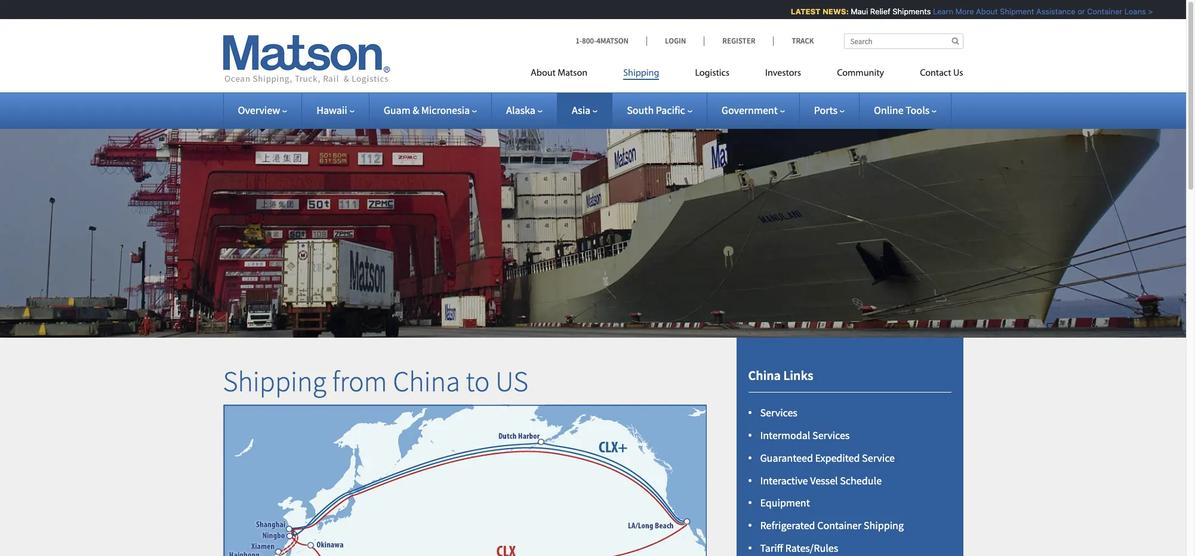Task type: describe. For each thing, give the bounding box(es) containing it.
intermodal services
[[760, 429, 850, 442]]

overview
[[238, 103, 280, 117]]

tariff rates/rules
[[760, 542, 838, 555]]

shangai image
[[220, 460, 355, 556]]

relief
[[865, 7, 886, 16]]

learn
[[928, 7, 948, 16]]

ports link
[[814, 103, 845, 117]]

shipping for shipping from china to us
[[223, 364, 327, 399]]

us
[[496, 364, 528, 399]]

loans
[[1120, 7, 1141, 16]]

top menu navigation
[[531, 63, 963, 87]]

shipping for shipping
[[623, 69, 659, 78]]

interactive
[[760, 474, 808, 488]]

track link
[[773, 36, 814, 46]]

guaranteed expedited service link
[[760, 451, 895, 465]]

tariff
[[760, 542, 783, 555]]

login
[[665, 36, 686, 46]]

logistics link
[[677, 63, 748, 87]]

or
[[1073, 7, 1080, 16]]

interactive vessel schedule link
[[760, 474, 882, 488]]

china inside section
[[748, 367, 781, 384]]

services link
[[760, 406, 798, 420]]

guam & micronesia link
[[384, 103, 477, 117]]

alaska link
[[506, 103, 543, 117]]

intermodal
[[760, 429, 810, 442]]

overview link
[[238, 103, 287, 117]]

latest news: maui relief shipments learn more about shipment assistance or container loans >
[[786, 7, 1148, 16]]

search image
[[952, 37, 959, 45]]

china– long beach express image
[[223, 405, 707, 556]]

china links section
[[722, 338, 978, 556]]

learn more about shipment assistance or container loans > link
[[928, 7, 1148, 16]]

register
[[723, 36, 756, 46]]

interactive vessel schedule
[[760, 474, 882, 488]]

register link
[[704, 36, 773, 46]]

shipping from china to us
[[223, 364, 528, 399]]

equipment
[[760, 496, 810, 510]]

service
[[862, 451, 895, 465]]

about matson link
[[531, 63, 605, 87]]

1 horizontal spatial container
[[1082, 7, 1118, 16]]

news:
[[818, 7, 844, 16]]

south pacific link
[[627, 103, 692, 117]]

us
[[953, 69, 963, 78]]

shipments
[[888, 7, 926, 16]]

schedule
[[840, 474, 882, 488]]

shipping inside china links section
[[864, 519, 904, 533]]

honolulu image
[[494, 494, 629, 556]]

micronesia
[[421, 103, 470, 117]]

shipping link
[[605, 63, 677, 87]]

4matson
[[597, 36, 629, 46]]

guaranteed expedited service
[[760, 451, 895, 465]]

intermodal services link
[[760, 429, 850, 442]]

to
[[466, 364, 490, 399]]

investors
[[765, 69, 801, 78]]

online
[[874, 103, 904, 117]]

government
[[722, 103, 778, 117]]

dutch harbor image
[[472, 374, 607, 508]]

refrigerated
[[760, 519, 815, 533]]

pacific
[[656, 103, 685, 117]]

rates/rules
[[785, 542, 838, 555]]

1-800-4matson link
[[576, 36, 647, 46]]

about inside top menu navigation
[[531, 69, 556, 78]]

matson
[[558, 69, 588, 78]]

asia
[[572, 103, 591, 117]]

investors link
[[748, 63, 819, 87]]



Task type: vqa. For each thing, say whether or not it's contained in the screenshot.
served
no



Task type: locate. For each thing, give the bounding box(es) containing it.
shipping inside shipping link
[[623, 69, 659, 78]]

guam & micronesia
[[384, 103, 470, 117]]

from
[[332, 364, 387, 399]]

guam image
[[307, 519, 442, 556]]

1 horizontal spatial shipping
[[623, 69, 659, 78]]

1-
[[576, 36, 582, 46]]

container
[[1082, 7, 1118, 16], [817, 519, 862, 533]]

asia link
[[572, 103, 598, 117]]

online tools
[[874, 103, 930, 117]]

guam
[[384, 103, 411, 117]]

community
[[837, 69, 884, 78]]

services up guaranteed expedited service link
[[813, 429, 850, 442]]

0 vertical spatial about
[[971, 7, 993, 16]]

0 horizontal spatial shipping
[[223, 364, 327, 399]]

blue matson logo with ocean, shipping, truck, rail and logistics written beneath it. image
[[223, 35, 390, 84]]

0 horizontal spatial services
[[760, 406, 798, 420]]

0 vertical spatial shipping
[[623, 69, 659, 78]]

maui
[[846, 7, 863, 16]]

&
[[413, 103, 419, 117]]

china left "links"
[[748, 367, 781, 384]]

about right more
[[971, 7, 993, 16]]

china left to on the bottom left of page
[[393, 364, 460, 399]]

tariff rates/rules link
[[760, 542, 838, 555]]

services up intermodal
[[760, 406, 798, 420]]

Search search field
[[844, 33, 963, 49]]

long beach image
[[622, 453, 757, 556]]

alaska
[[506, 103, 536, 117]]

south
[[627, 103, 654, 117]]

south pacific
[[627, 103, 685, 117]]

more
[[951, 7, 969, 16]]

about matson
[[531, 69, 588, 78]]

ports
[[814, 103, 838, 117]]

hawaii link
[[317, 103, 354, 117]]

0 vertical spatial services
[[760, 406, 798, 420]]

expedited
[[815, 451, 860, 465]]

contact
[[920, 69, 951, 78]]

ningbo image
[[221, 471, 355, 556]]

assistance
[[1031, 7, 1071, 16]]

container inside china links section
[[817, 519, 862, 533]]

2 horizontal spatial shipping
[[864, 519, 904, 533]]

None search field
[[844, 33, 963, 49]]

2 vertical spatial shipping
[[864, 519, 904, 533]]

services
[[760, 406, 798, 420], [813, 429, 850, 442]]

contact us
[[920, 69, 963, 78]]

hawaii
[[317, 103, 347, 117]]

login link
[[647, 36, 704, 46]]

latest
[[786, 7, 816, 16]]

track
[[792, 36, 814, 46]]

xiamen image
[[208, 485, 343, 556], [177, 496, 312, 556]]

shipment
[[995, 7, 1029, 16]]

container right 'or'
[[1082, 7, 1118, 16]]

logistics
[[695, 69, 730, 78]]

1 vertical spatial services
[[813, 429, 850, 442]]

1 vertical spatial container
[[817, 519, 862, 533]]

community link
[[819, 63, 902, 87]]

>
[[1143, 7, 1148, 16]]

800-
[[582, 36, 597, 46]]

1 horizontal spatial services
[[813, 429, 850, 442]]

0 horizontal spatial china
[[393, 364, 460, 399]]

contact us link
[[902, 63, 963, 87]]

vessel
[[810, 474, 838, 488]]

equipment link
[[760, 496, 810, 510]]

0 horizontal spatial container
[[817, 519, 862, 533]]

about left matson
[[531, 69, 556, 78]]

shipping
[[623, 69, 659, 78], [223, 364, 327, 399], [864, 519, 904, 533]]

1 horizontal spatial about
[[971, 7, 993, 16]]

0 vertical spatial container
[[1082, 7, 1118, 16]]

1-800-4matson
[[576, 36, 629, 46]]

container up rates/rules
[[817, 519, 862, 533]]

china links
[[748, 367, 813, 384]]

online tools link
[[874, 103, 937, 117]]

okinawa image
[[242, 476, 376, 556]]

china
[[393, 364, 460, 399], [748, 367, 781, 384]]

1 horizontal spatial china
[[748, 367, 781, 384]]

refrigerated container shipping link
[[760, 519, 904, 533]]

refrigerated container shipping
[[760, 519, 904, 533]]

1 vertical spatial shipping
[[223, 364, 327, 399]]

1 vertical spatial about
[[531, 69, 556, 78]]

tools
[[906, 103, 930, 117]]

links
[[784, 367, 813, 384]]

guaranteed
[[760, 451, 813, 465]]

matson containership manulani at terminal preparing to ship from china. image
[[0, 110, 1186, 338]]

government link
[[722, 103, 785, 117]]

about
[[971, 7, 993, 16], [531, 69, 556, 78]]

0 horizontal spatial about
[[531, 69, 556, 78]]



